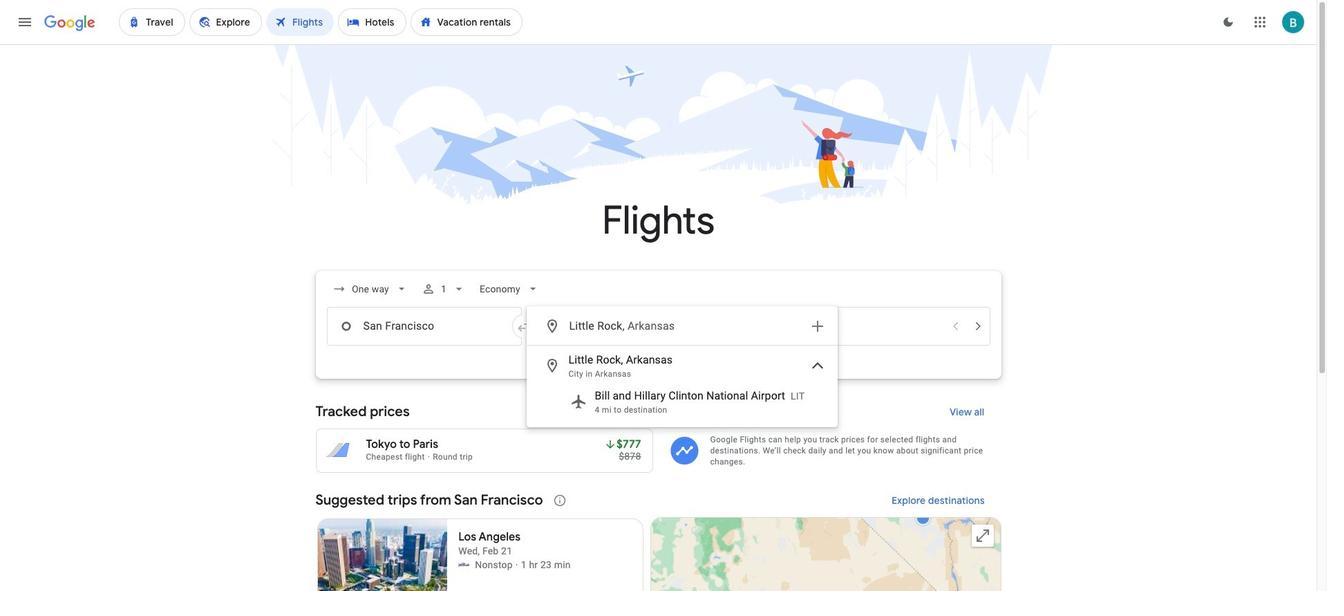Task type: vqa. For each thing, say whether or not it's contained in the screenshot.
to inside the  Things to do
no



Task type: locate. For each thing, give the bounding box(es) containing it.
Departure text field
[[766, 308, 943, 345]]

 image
[[516, 558, 518, 572]]

jetblue image
[[459, 559, 470, 570]]

 image inside tracked prices region
[[428, 452, 430, 462]]

878 US dollars text field
[[619, 451, 641, 462]]

 image
[[428, 452, 430, 462]]

enter your destination dialog
[[526, 306, 838, 427]]

Flight search field
[[305, 271, 1013, 427]]

list box
[[527, 346, 837, 427]]

777 US dollars text field
[[617, 438, 641, 451]]

None field
[[327, 277, 414, 301], [475, 277, 546, 301], [327, 277, 414, 301], [475, 277, 546, 301]]

bill and hillary clinton national airport (lit) option
[[527, 382, 837, 421]]

None text field
[[327, 307, 522, 346]]



Task type: describe. For each thing, give the bounding box(es) containing it.
list box inside enter your destination dialog
[[527, 346, 837, 427]]

toggle nearby airports for little rock, arkansas image
[[809, 357, 826, 374]]

little rock, arkansas option
[[527, 349, 837, 382]]

main menu image
[[17, 14, 33, 30]]

change appearance image
[[1212, 6, 1245, 39]]

 image inside suggested trips from san francisco "region"
[[516, 558, 518, 572]]

suggested trips from san francisco region
[[316, 484, 1001, 591]]

tracked prices region
[[316, 395, 1001, 473]]

Where else? text field
[[569, 310, 801, 343]]

destination, select multiple airports image
[[809, 318, 826, 335]]



